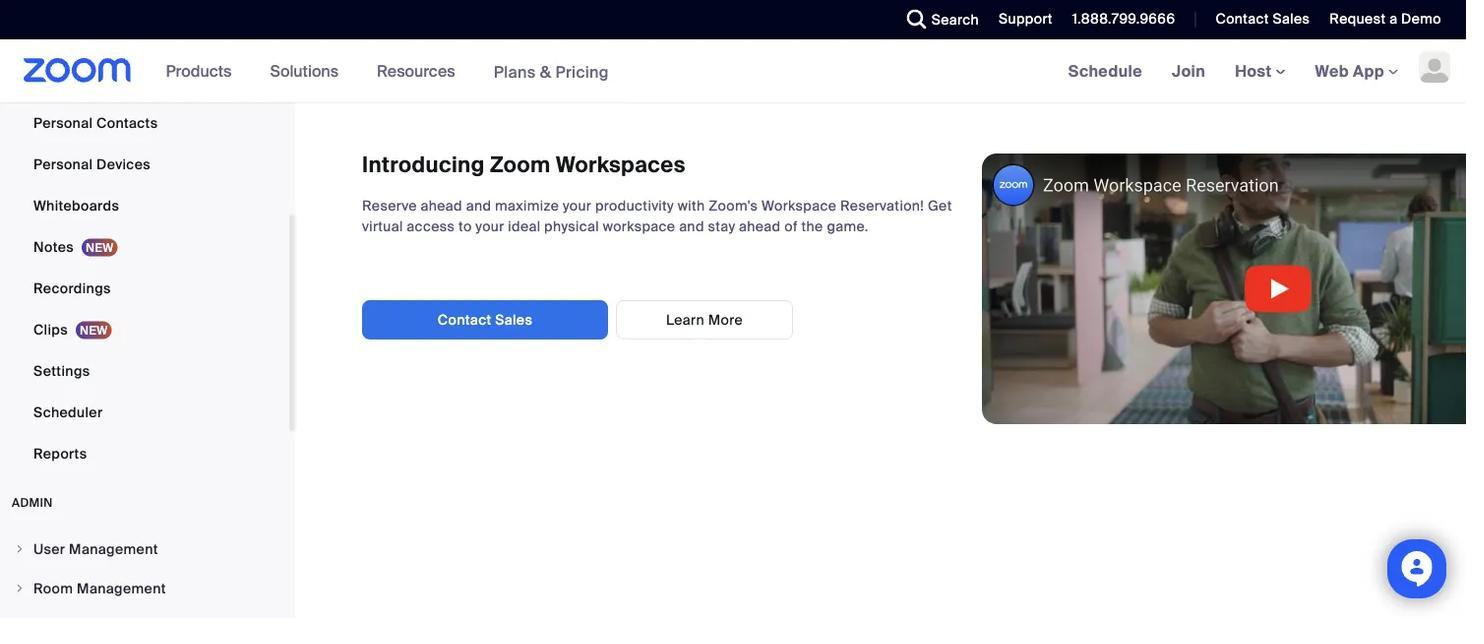 Task type: describe. For each thing, give the bounding box(es) containing it.
devices
[[96, 155, 151, 173]]

virtual
[[362, 218, 403, 236]]

schedule link
[[1054, 39, 1157, 102]]

products button
[[166, 39, 241, 102]]

game.
[[827, 218, 869, 236]]

banner containing products
[[0, 39, 1466, 104]]

personal devices link
[[0, 145, 289, 184]]

user management
[[33, 540, 158, 558]]

products
[[166, 61, 232, 81]]

side navigation navigation
[[0, 0, 295, 618]]

clips
[[33, 320, 68, 339]]

personal contacts link
[[0, 103, 289, 143]]

user management menu item
[[0, 530, 289, 568]]

&
[[540, 61, 551, 82]]

admin menu menu
[[0, 530, 289, 618]]

0 vertical spatial sales
[[1273, 10, 1310, 28]]

meetings navigation
[[1054, 39, 1466, 104]]

host
[[1235, 61, 1276, 81]]

0 vertical spatial and
[[466, 197, 491, 215]]

personal for personal devices
[[33, 155, 93, 173]]

request a demo
[[1330, 10, 1442, 28]]

get
[[928, 197, 952, 215]]

user
[[33, 540, 65, 558]]

settings
[[33, 362, 90, 380]]

zoom
[[490, 151, 551, 179]]

workspaces
[[556, 151, 686, 179]]

1 vertical spatial your
[[476, 218, 505, 236]]

plans
[[494, 61, 536, 82]]

web app button
[[1315, 61, 1399, 81]]

resources
[[377, 61, 455, 81]]

room
[[33, 579, 73, 597]]

management for room management
[[77, 579, 166, 597]]

1 horizontal spatial contact sales
[[1216, 10, 1310, 28]]

host button
[[1235, 61, 1286, 81]]

right image for user management
[[14, 543, 26, 555]]

1 vertical spatial and
[[679, 218, 704, 236]]

scheduler
[[33, 403, 103, 421]]

reserve ahead and maximize your productivity with zoom's workspace reservation! get virtual access to your ideal physical workspace and stay ahead of the game.
[[362, 197, 952, 236]]

introducing
[[362, 151, 485, 179]]

the
[[802, 218, 823, 236]]

stay
[[708, 218, 736, 236]]

clips link
[[0, 310, 289, 349]]

zoom logo image
[[24, 58, 131, 83]]

settings link
[[0, 351, 289, 391]]

notes link
[[0, 227, 289, 267]]

right image for room management
[[14, 583, 26, 594]]

app
[[1353, 61, 1385, 81]]

scheduler link
[[0, 393, 289, 432]]

1.888.799.9666
[[1073, 10, 1176, 28]]

admin
[[12, 495, 53, 510]]

personal menu menu
[[0, 0, 289, 475]]

0 vertical spatial your
[[563, 197, 592, 215]]

a
[[1390, 10, 1398, 28]]

1 vertical spatial sales
[[495, 311, 533, 329]]

1 horizontal spatial contact
[[1216, 10, 1269, 28]]

workspace
[[603, 218, 676, 236]]

web
[[1315, 61, 1349, 81]]

to
[[459, 218, 472, 236]]

join
[[1172, 61, 1206, 81]]



Task type: vqa. For each thing, say whether or not it's contained in the screenshot.
Learn More
yes



Task type: locate. For each thing, give the bounding box(es) containing it.
1 vertical spatial right image
[[14, 583, 26, 594]]

pricing
[[556, 61, 609, 82]]

reports link
[[0, 434, 289, 473]]

1 vertical spatial personal
[[33, 155, 93, 173]]

introducing zoom workspaces
[[362, 151, 686, 179]]

your right to
[[476, 218, 505, 236]]

learn
[[666, 311, 705, 329]]

0 horizontal spatial ahead
[[421, 197, 462, 215]]

management
[[69, 540, 158, 558], [77, 579, 166, 597]]

contact up host
[[1216, 10, 1269, 28]]

0 horizontal spatial your
[[476, 218, 505, 236]]

0 vertical spatial right image
[[14, 543, 26, 555]]

right image left room
[[14, 583, 26, 594]]

schedule
[[1069, 61, 1143, 81]]

learn more
[[666, 311, 743, 329]]

right image inside user management menu item
[[14, 543, 26, 555]]

banner
[[0, 39, 1466, 104]]

maximize
[[495, 197, 559, 215]]

1 horizontal spatial ahead
[[739, 218, 781, 236]]

and up to
[[466, 197, 491, 215]]

request a demo link
[[1315, 0, 1466, 39], [1330, 10, 1442, 28]]

contact sales up "host" dropdown button
[[1216, 10, 1310, 28]]

1 vertical spatial contact
[[438, 311, 492, 329]]

sales down ideal
[[495, 311, 533, 329]]

ahead
[[421, 197, 462, 215], [739, 218, 781, 236]]

zoom's
[[709, 197, 758, 215]]

access
[[407, 218, 455, 236]]

recordings
[[33, 279, 111, 297]]

personal up the personal devices on the top
[[33, 114, 93, 132]]

management up room management
[[69, 540, 158, 558]]

management down user management menu item
[[77, 579, 166, 597]]

recordings link
[[0, 269, 289, 308]]

1 right image from the top
[[14, 543, 26, 555]]

solutions
[[270, 61, 339, 81]]

ahead left of
[[739, 218, 781, 236]]

resources button
[[377, 39, 464, 102]]

join link
[[1157, 39, 1221, 102]]

more
[[708, 311, 743, 329]]

0 horizontal spatial sales
[[495, 311, 533, 329]]

search
[[932, 10, 979, 29]]

2 right image from the top
[[14, 583, 26, 594]]

your
[[563, 197, 592, 215], [476, 218, 505, 236]]

personal devices
[[33, 155, 151, 173]]

reserve
[[362, 197, 417, 215]]

product information navigation
[[151, 39, 624, 104]]

1.888.799.9666 button
[[1058, 0, 1180, 39], [1073, 10, 1176, 28]]

reports
[[33, 444, 87, 463]]

whiteboards
[[33, 196, 119, 215]]

contact sales
[[1216, 10, 1310, 28], [438, 311, 533, 329]]

personal
[[33, 114, 93, 132], [33, 155, 93, 173]]

search button
[[892, 0, 984, 39]]

sales up "host" dropdown button
[[1273, 10, 1310, 28]]

and
[[466, 197, 491, 215], [679, 218, 704, 236]]

1 horizontal spatial and
[[679, 218, 704, 236]]

ideal
[[508, 218, 541, 236]]

physical
[[544, 218, 599, 236]]

personal contacts
[[33, 114, 158, 132]]

contact
[[1216, 10, 1269, 28], [438, 311, 492, 329]]

plans & pricing
[[494, 61, 609, 82]]

1 vertical spatial ahead
[[739, 218, 781, 236]]

support link
[[984, 0, 1058, 39], [999, 10, 1053, 28]]

your up the physical
[[563, 197, 592, 215]]

request
[[1330, 10, 1386, 28]]

plans & pricing link
[[494, 61, 609, 82], [494, 61, 609, 82]]

and down with
[[679, 218, 704, 236]]

right image left user
[[14, 543, 26, 555]]

room management menu item
[[0, 570, 289, 607]]

right image inside 'room management' menu item
[[14, 583, 26, 594]]

learn more link
[[616, 300, 793, 340]]

0 horizontal spatial contact sales
[[438, 311, 533, 329]]

solutions button
[[270, 39, 348, 102]]

demo
[[1402, 10, 1442, 28]]

contact sales link
[[1201, 0, 1315, 39], [1216, 10, 1310, 28], [362, 300, 608, 340]]

support
[[999, 10, 1053, 28]]

0 vertical spatial personal
[[33, 114, 93, 132]]

0 vertical spatial management
[[69, 540, 158, 558]]

productivity
[[595, 197, 674, 215]]

web app
[[1315, 61, 1385, 81]]

0 vertical spatial contact
[[1216, 10, 1269, 28]]

contacts
[[96, 114, 158, 132]]

reservation!
[[840, 197, 924, 215]]

0 vertical spatial contact sales
[[1216, 10, 1310, 28]]

workspace
[[762, 197, 837, 215]]

2 personal from the top
[[33, 155, 93, 173]]

1 vertical spatial contact sales
[[438, 311, 533, 329]]

of
[[785, 218, 798, 236]]

ahead up access
[[421, 197, 462, 215]]

profile picture image
[[1419, 51, 1451, 83]]

1 vertical spatial management
[[77, 579, 166, 597]]

1 horizontal spatial your
[[563, 197, 592, 215]]

with
[[678, 197, 705, 215]]

right image
[[14, 543, 26, 555], [14, 583, 26, 594]]

notes
[[33, 238, 74, 256]]

whiteboards link
[[0, 186, 289, 225]]

room management
[[33, 579, 166, 597]]

1 personal from the top
[[33, 114, 93, 132]]

0 horizontal spatial and
[[466, 197, 491, 215]]

personal up whiteboards
[[33, 155, 93, 173]]

sales
[[1273, 10, 1310, 28], [495, 311, 533, 329]]

1 horizontal spatial sales
[[1273, 10, 1310, 28]]

contact sales down to
[[438, 311, 533, 329]]

0 vertical spatial ahead
[[421, 197, 462, 215]]

personal for personal contacts
[[33, 114, 93, 132]]

management for user management
[[69, 540, 158, 558]]

contact down to
[[438, 311, 492, 329]]

0 horizontal spatial contact
[[438, 311, 492, 329]]



